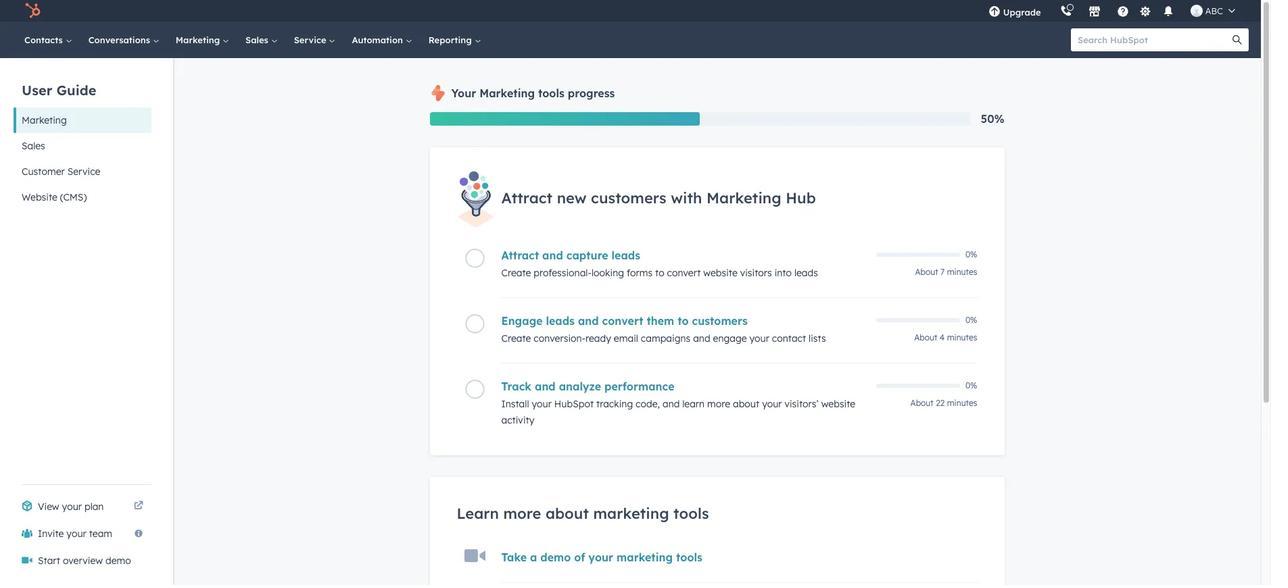 Task type: describe. For each thing, give the bounding box(es) containing it.
to inside "engage leads and convert them to customers create conversion-ready email campaigns and engage your contact lists"
[[678, 315, 689, 328]]

sales button
[[14, 133, 152, 159]]

service inside button
[[67, 166, 100, 178]]

take
[[502, 552, 527, 565]]

with
[[671, 189, 703, 208]]

track and analyze performance install your hubspot tracking code, and learn more about your visitors' website activity
[[502, 380, 856, 427]]

reporting link
[[421, 22, 489, 58]]

sales inside "button"
[[22, 140, 45, 152]]

your inside "link"
[[62, 501, 82, 513]]

minutes for attract and capture leads
[[948, 267, 978, 278]]

hubspot
[[555, 399, 594, 411]]

view your plan link
[[14, 494, 152, 521]]

automation
[[352, 35, 406, 45]]

ready
[[586, 333, 612, 345]]

contact
[[772, 333, 807, 345]]

contacts link
[[16, 22, 80, 58]]

more inside track and analyze performance install your hubspot tracking code, and learn more about your visitors' website activity
[[708, 399, 731, 411]]

demo for a
[[541, 552, 571, 565]]

plan
[[85, 501, 104, 513]]

your right install
[[532, 399, 552, 411]]

your left visitors' in the bottom of the page
[[763, 399, 782, 411]]

visitors'
[[785, 399, 819, 411]]

marketing inside button
[[22, 114, 67, 127]]

your
[[452, 87, 476, 100]]

activity
[[502, 415, 535, 427]]

into
[[775, 267, 792, 280]]

1 vertical spatial more
[[504, 505, 542, 524]]

and up ready
[[578, 315, 599, 328]]

website (cms)
[[22, 191, 87, 204]]

hubspot link
[[16, 3, 51, 19]]

overview
[[63, 555, 103, 568]]

user guide views element
[[14, 58, 152, 210]]

user
[[22, 82, 52, 98]]

22
[[936, 399, 945, 409]]

install
[[502, 399, 529, 411]]

your inside button
[[67, 528, 86, 541]]

analyze
[[559, 380, 602, 394]]

customer
[[22, 166, 65, 178]]

attract new customers with marketing hub
[[502, 189, 816, 208]]

0% for attract and capture leads
[[966, 250, 978, 260]]

reporting
[[429, 35, 475, 45]]

attract and capture leads button
[[502, 249, 868, 263]]

engage leads and convert them to customers button
[[502, 315, 868, 328]]

calling icon image
[[1061, 5, 1073, 18]]

hubspot image
[[24, 3, 41, 19]]

0% for engage leads and convert them to customers
[[966, 315, 978, 326]]

forms
[[627, 267, 653, 280]]

start overview demo
[[38, 555, 131, 568]]

50%
[[982, 112, 1005, 126]]

settings image
[[1140, 6, 1152, 18]]

marketing button
[[14, 108, 152, 133]]

learn
[[457, 505, 499, 524]]

1 vertical spatial marketing
[[617, 552, 673, 565]]

them
[[647, 315, 675, 328]]

website (cms) button
[[14, 185, 152, 210]]

and down 'engage leads and convert them to customers' button
[[694, 333, 711, 345]]

marketing right your
[[480, 87, 535, 100]]

user guide
[[22, 82, 96, 98]]

notifications button
[[1157, 0, 1180, 22]]

your marketing tools progress progress bar
[[430, 112, 700, 126]]

notifications image
[[1163, 6, 1175, 18]]

looking
[[592, 267, 624, 280]]

take a demo of your marketing tools
[[502, 552, 703, 565]]

1 horizontal spatial leads
[[612, 249, 641, 263]]

marketplaces button
[[1081, 0, 1109, 22]]

your inside "engage leads and convert them to customers create conversion-ready email campaigns and engage your contact lists"
[[750, 333, 770, 345]]

contacts
[[24, 35, 65, 45]]

sales link
[[238, 22, 286, 58]]

track and analyze performance button
[[502, 380, 868, 394]]

code,
[[636, 399, 660, 411]]

your right of
[[589, 552, 614, 565]]

view
[[38, 501, 59, 513]]

customer service
[[22, 166, 100, 178]]

engage
[[502, 315, 543, 328]]

about inside track and analyze performance install your hubspot tracking code, and learn more about your visitors' website activity
[[733, 399, 760, 411]]

convert inside "engage leads and convert them to customers create conversion-ready email campaigns and engage your contact lists"
[[602, 315, 644, 328]]

capture
[[567, 249, 609, 263]]

marketing link
[[168, 22, 238, 58]]

progress
[[568, 87, 615, 100]]

link opens in a new window image
[[134, 499, 143, 516]]

about for attract and capture leads
[[916, 267, 939, 278]]

start overview demo link
[[14, 548, 152, 575]]

about 7 minutes
[[916, 267, 978, 278]]

visitors
[[741, 267, 772, 280]]

and right track
[[535, 380, 556, 394]]

2 horizontal spatial leads
[[795, 267, 819, 280]]

a
[[530, 552, 537, 565]]

marketplaces image
[[1089, 6, 1101, 18]]

track
[[502, 380, 532, 394]]

about for track and analyze performance
[[911, 399, 934, 409]]

your marketing tools progress
[[452, 87, 615, 100]]

campaigns
[[641, 333, 691, 345]]

0% for track and analyze performance
[[966, 381, 978, 391]]

about 22 minutes
[[911, 399, 978, 409]]

website
[[22, 191, 57, 204]]

conversion-
[[534, 333, 586, 345]]

start
[[38, 555, 60, 568]]

engage
[[713, 333, 747, 345]]

menu containing abc
[[979, 0, 1245, 22]]

and down track and analyze performance button
[[663, 399, 680, 411]]



Task type: locate. For each thing, give the bounding box(es) containing it.
1 vertical spatial website
[[822, 399, 856, 411]]

engage leads and convert them to customers create conversion-ready email campaigns and engage your contact lists
[[502, 315, 827, 345]]

0 horizontal spatial leads
[[546, 315, 575, 328]]

website
[[704, 267, 738, 280], [822, 399, 856, 411]]

create down engage
[[502, 333, 531, 345]]

website right visitors' in the bottom of the page
[[822, 399, 856, 411]]

and up professional-
[[543, 249, 563, 263]]

view your plan
[[38, 501, 104, 513]]

0 vertical spatial service
[[294, 35, 329, 45]]

0 horizontal spatial sales
[[22, 140, 45, 152]]

customers inside "engage leads and convert them to customers create conversion-ready email campaigns and engage your contact lists"
[[692, 315, 748, 328]]

upgrade image
[[989, 6, 1001, 18]]

0 vertical spatial customers
[[591, 189, 667, 208]]

your left team at bottom left
[[67, 528, 86, 541]]

convert inside attract and capture leads create professional-looking forms to convert website visitors into leads
[[667, 267, 701, 280]]

to right them
[[678, 315, 689, 328]]

minutes right 7
[[948, 267, 978, 278]]

link opens in a new window image
[[134, 502, 143, 512]]

1 horizontal spatial demo
[[541, 552, 571, 565]]

0 vertical spatial about
[[733, 399, 760, 411]]

to
[[656, 267, 665, 280], [678, 315, 689, 328]]

guide
[[57, 82, 96, 98]]

about
[[733, 399, 760, 411], [546, 505, 589, 524]]

0 vertical spatial tools
[[539, 87, 565, 100]]

more
[[708, 399, 731, 411], [504, 505, 542, 524]]

1 horizontal spatial about
[[733, 399, 760, 411]]

menu
[[979, 0, 1245, 22]]

(cms)
[[60, 191, 87, 204]]

attract for attract new customers with marketing hub
[[502, 189, 553, 208]]

automation link
[[344, 22, 421, 58]]

0 vertical spatial to
[[656, 267, 665, 280]]

1 vertical spatial about
[[915, 333, 938, 343]]

your
[[750, 333, 770, 345], [532, 399, 552, 411], [763, 399, 782, 411], [62, 501, 82, 513], [67, 528, 86, 541], [589, 552, 614, 565]]

0 horizontal spatial demo
[[105, 555, 131, 568]]

to right forms
[[656, 267, 665, 280]]

convert up email
[[602, 315, 644, 328]]

tracking
[[597, 399, 633, 411]]

1 vertical spatial sales
[[22, 140, 45, 152]]

marketing left "sales" link
[[176, 35, 223, 45]]

0 vertical spatial create
[[502, 267, 531, 280]]

search button
[[1227, 28, 1250, 51]]

your right engage
[[750, 333, 770, 345]]

2 vertical spatial about
[[911, 399, 934, 409]]

2 0% from the top
[[966, 315, 978, 326]]

your left plan in the left of the page
[[62, 501, 82, 513]]

1 horizontal spatial website
[[822, 399, 856, 411]]

team
[[89, 528, 112, 541]]

invite your team
[[38, 528, 112, 541]]

about right learn
[[733, 399, 760, 411]]

0 horizontal spatial customers
[[591, 189, 667, 208]]

attract left new
[[502, 189, 553, 208]]

1 horizontal spatial sales
[[246, 35, 271, 45]]

create inside "engage leads and convert them to customers create conversion-ready email campaigns and engage your contact lists"
[[502, 333, 531, 345]]

4
[[940, 333, 945, 343]]

demo inside 'link'
[[105, 555, 131, 568]]

1 horizontal spatial customers
[[692, 315, 748, 328]]

0 vertical spatial sales
[[246, 35, 271, 45]]

2 minutes from the top
[[948, 333, 978, 343]]

leads up conversion-
[[546, 315, 575, 328]]

website inside track and analyze performance install your hubspot tracking code, and learn more about your visitors' website activity
[[822, 399, 856, 411]]

demo
[[541, 552, 571, 565], [105, 555, 131, 568]]

search image
[[1233, 35, 1243, 45]]

0 horizontal spatial about
[[546, 505, 589, 524]]

attract for attract and capture leads create professional-looking forms to convert website visitors into leads
[[502, 249, 539, 263]]

to inside attract and capture leads create professional-looking forms to convert website visitors into leads
[[656, 267, 665, 280]]

about
[[916, 267, 939, 278], [915, 333, 938, 343], [911, 399, 934, 409]]

demo right a
[[541, 552, 571, 565]]

settings link
[[1138, 4, 1155, 18]]

leads up forms
[[612, 249, 641, 263]]

attract inside attract and capture leads create professional-looking forms to convert website visitors into leads
[[502, 249, 539, 263]]

leads right into
[[795, 267, 819, 280]]

email
[[614, 333, 639, 345]]

customers up engage
[[692, 315, 748, 328]]

0 horizontal spatial service
[[67, 166, 100, 178]]

conversations
[[88, 35, 153, 45]]

create inside attract and capture leads create professional-looking forms to convert website visitors into leads
[[502, 267, 531, 280]]

sales up the customer
[[22, 140, 45, 152]]

invite
[[38, 528, 64, 541]]

abc button
[[1183, 0, 1244, 22]]

1 horizontal spatial service
[[294, 35, 329, 45]]

0 vertical spatial marketing
[[594, 505, 670, 524]]

take a demo of your marketing tools link
[[502, 552, 703, 565]]

learn
[[683, 399, 705, 411]]

performance
[[605, 380, 675, 394]]

about left 4
[[915, 333, 938, 343]]

customer service button
[[14, 159, 152, 185]]

minutes for track and analyze performance
[[948, 399, 978, 409]]

2 create from the top
[[502, 333, 531, 345]]

2 vertical spatial 0%
[[966, 381, 978, 391]]

0 horizontal spatial convert
[[602, 315, 644, 328]]

1 vertical spatial 0%
[[966, 315, 978, 326]]

about for engage leads and convert them to customers
[[915, 333, 938, 343]]

7
[[941, 267, 945, 278]]

1 create from the top
[[502, 267, 531, 280]]

0 vertical spatial leads
[[612, 249, 641, 263]]

service right "sales" link
[[294, 35, 329, 45]]

attract
[[502, 189, 553, 208], [502, 249, 539, 263]]

abc
[[1206, 5, 1224, 16]]

upgrade
[[1004, 7, 1042, 18]]

0% up the about 22 minutes
[[966, 381, 978, 391]]

marketing right of
[[617, 552, 673, 565]]

1 minutes from the top
[[948, 267, 978, 278]]

1 horizontal spatial more
[[708, 399, 731, 411]]

0 vertical spatial attract
[[502, 189, 553, 208]]

help button
[[1112, 0, 1135, 22]]

3 minutes from the top
[[948, 399, 978, 409]]

and
[[543, 249, 563, 263], [578, 315, 599, 328], [694, 333, 711, 345], [535, 380, 556, 394], [663, 399, 680, 411]]

about left 7
[[916, 267, 939, 278]]

conversations link
[[80, 22, 168, 58]]

about left 22
[[911, 399, 934, 409]]

1 horizontal spatial to
[[678, 315, 689, 328]]

attract up professional-
[[502, 249, 539, 263]]

service inside 'link'
[[294, 35, 329, 45]]

3 0% from the top
[[966, 381, 978, 391]]

1 vertical spatial minutes
[[948, 333, 978, 343]]

leads
[[612, 249, 641, 263], [795, 267, 819, 280], [546, 315, 575, 328]]

hub
[[786, 189, 816, 208]]

website left visitors
[[704, 267, 738, 280]]

2 vertical spatial tools
[[677, 552, 703, 565]]

help image
[[1117, 6, 1130, 18]]

0 horizontal spatial more
[[504, 505, 542, 524]]

0% up about 4 minutes
[[966, 315, 978, 326]]

0 horizontal spatial to
[[656, 267, 665, 280]]

and inside attract and capture leads create professional-looking forms to convert website visitors into leads
[[543, 249, 563, 263]]

0 vertical spatial website
[[704, 267, 738, 280]]

1 vertical spatial about
[[546, 505, 589, 524]]

Search HubSpot search field
[[1072, 28, 1237, 51]]

new
[[557, 189, 587, 208]]

service link
[[286, 22, 344, 58]]

marketing
[[594, 505, 670, 524], [617, 552, 673, 565]]

create left professional-
[[502, 267, 531, 280]]

1 vertical spatial create
[[502, 333, 531, 345]]

minutes
[[948, 267, 978, 278], [948, 333, 978, 343], [948, 399, 978, 409]]

1 vertical spatial to
[[678, 315, 689, 328]]

leads inside "engage leads and convert them to customers create conversion-ready email campaigns and engage your contact lists"
[[546, 315, 575, 328]]

1 vertical spatial leads
[[795, 267, 819, 280]]

demo for overview
[[105, 555, 131, 568]]

marketing left hub
[[707, 189, 782, 208]]

website inside attract and capture leads create professional-looking forms to convert website visitors into leads
[[704, 267, 738, 280]]

0 vertical spatial minutes
[[948, 267, 978, 278]]

1 attract from the top
[[502, 189, 553, 208]]

calling icon button
[[1055, 2, 1078, 20]]

of
[[575, 552, 585, 565]]

1 vertical spatial service
[[67, 166, 100, 178]]

0 vertical spatial about
[[916, 267, 939, 278]]

create
[[502, 267, 531, 280], [502, 333, 531, 345]]

customers
[[591, 189, 667, 208], [692, 315, 748, 328]]

0%
[[966, 250, 978, 260], [966, 315, 978, 326], [966, 381, 978, 391]]

0 vertical spatial convert
[[667, 267, 701, 280]]

1 vertical spatial tools
[[674, 505, 709, 524]]

1 0% from the top
[[966, 250, 978, 260]]

invite your team button
[[14, 521, 152, 548]]

learn more about marketing tools
[[457, 505, 709, 524]]

minutes right 22
[[948, 399, 978, 409]]

1 horizontal spatial convert
[[667, 267, 701, 280]]

2 attract from the top
[[502, 249, 539, 263]]

about up of
[[546, 505, 589, 524]]

0 horizontal spatial website
[[704, 267, 738, 280]]

professional-
[[534, 267, 592, 280]]

sales right marketing link
[[246, 35, 271, 45]]

demo down team at bottom left
[[105, 555, 131, 568]]

marketing
[[176, 35, 223, 45], [480, 87, 535, 100], [22, 114, 67, 127], [707, 189, 782, 208]]

lists
[[809, 333, 827, 345]]

customers right new
[[591, 189, 667, 208]]

minutes right 4
[[948, 333, 978, 343]]

service up website (cms) "button" in the top of the page
[[67, 166, 100, 178]]

1 vertical spatial attract
[[502, 249, 539, 263]]

attract and capture leads create professional-looking forms to convert website visitors into leads
[[502, 249, 819, 280]]

convert down attract and capture leads button
[[667, 267, 701, 280]]

2 vertical spatial minutes
[[948, 399, 978, 409]]

1 vertical spatial convert
[[602, 315, 644, 328]]

0 vertical spatial 0%
[[966, 250, 978, 260]]

minutes for engage leads and convert them to customers
[[948, 333, 978, 343]]

2 vertical spatial leads
[[546, 315, 575, 328]]

0 vertical spatial more
[[708, 399, 731, 411]]

0% up about 7 minutes
[[966, 250, 978, 260]]

about 4 minutes
[[915, 333, 978, 343]]

brad klo image
[[1191, 5, 1203, 17]]

marketing down user in the left of the page
[[22, 114, 67, 127]]

1 vertical spatial customers
[[692, 315, 748, 328]]

tools
[[539, 87, 565, 100], [674, 505, 709, 524], [677, 552, 703, 565]]

marketing up take a demo of your marketing tools "link"
[[594, 505, 670, 524]]



Task type: vqa. For each thing, say whether or not it's contained in the screenshot.
Security
no



